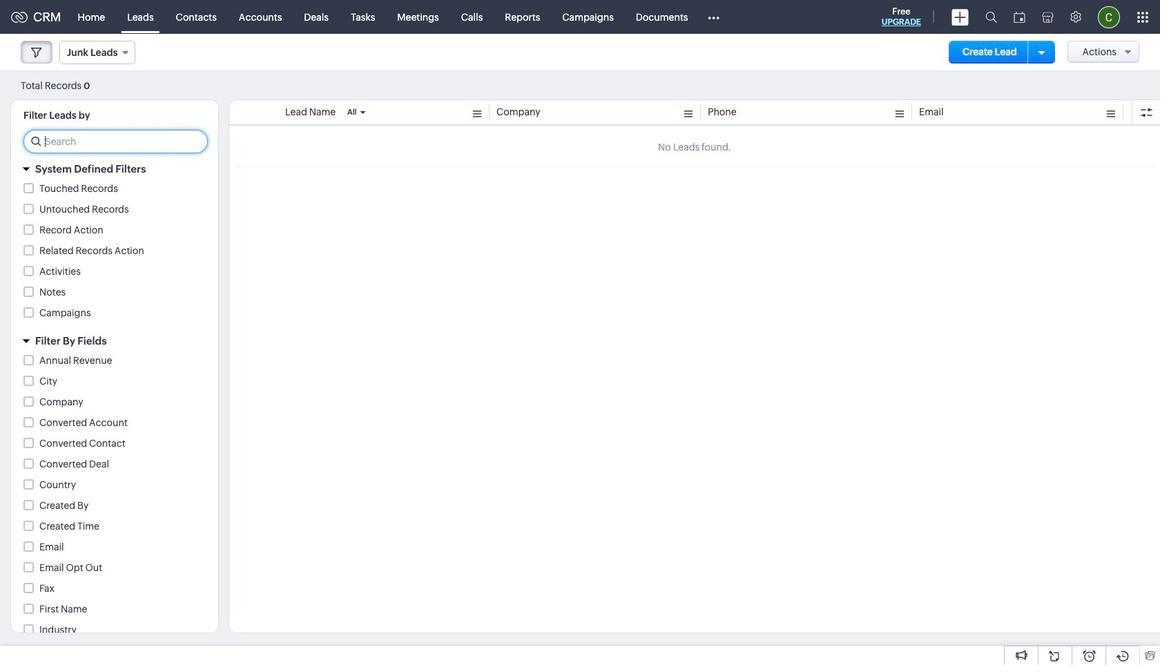 Task type: describe. For each thing, give the bounding box(es) containing it.
create menu image
[[952, 9, 969, 25]]

create menu element
[[943, 0, 977, 33]]

Search text field
[[24, 131, 207, 153]]

Other Modules field
[[699, 6, 729, 28]]



Task type: vqa. For each thing, say whether or not it's contained in the screenshot.
21
no



Task type: locate. For each thing, give the bounding box(es) containing it.
None field
[[59, 41, 136, 64]]

profile image
[[1098, 6, 1120, 28]]

search element
[[977, 0, 1006, 34]]

search image
[[986, 11, 997, 23]]

calendar image
[[1014, 11, 1026, 22]]

logo image
[[11, 11, 28, 22]]

profile element
[[1090, 0, 1129, 33]]



